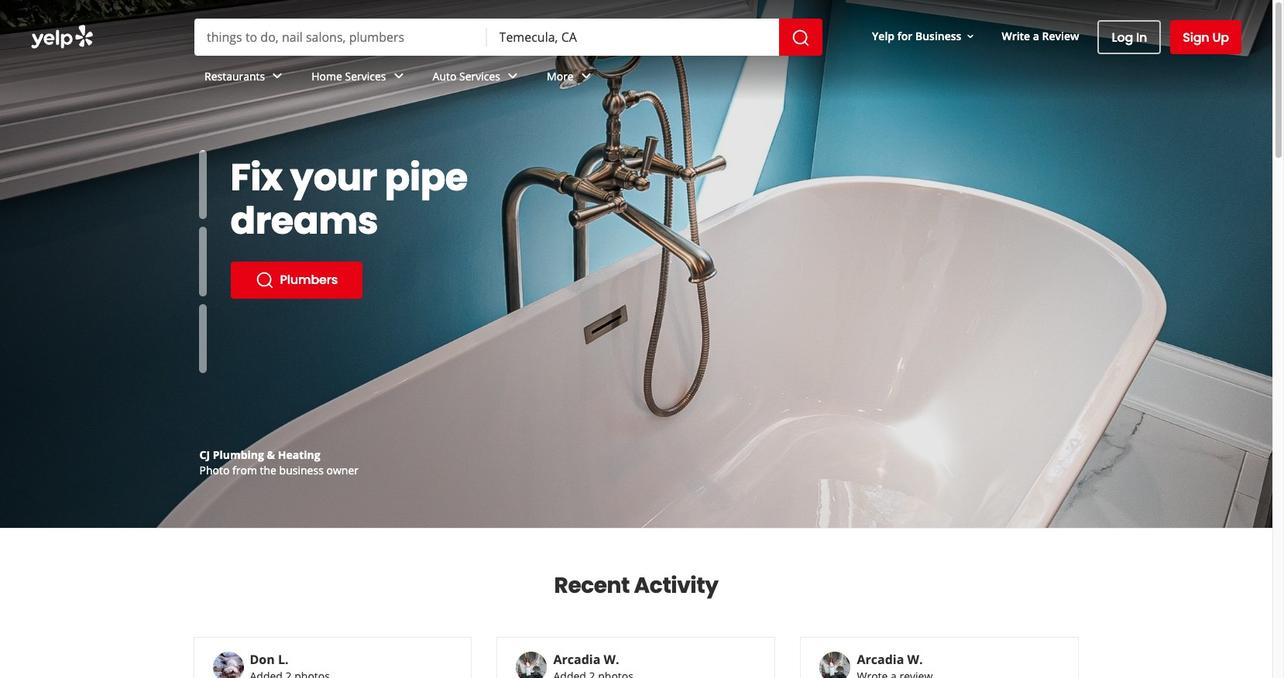 Task type: vqa. For each thing, say whether or not it's contained in the screenshot.
Don L. link at the left bottom of page
yes



Task type: locate. For each thing, give the bounding box(es) containing it.
arcadia w. for first photo of arcadia w. from the right
[[857, 652, 923, 669]]

landscape
[[245, 448, 303, 463]]

0 horizontal spatial arcadia
[[554, 652, 601, 669]]

1 24 chevron down v2 image from the left
[[389, 67, 408, 86]]

1 horizontal spatial arcadia w.
[[857, 652, 923, 669]]

1 horizontal spatial arcadia w. link
[[857, 652, 923, 669]]

services right auto
[[459, 69, 501, 83]]

0 horizontal spatial arcadia w. link
[[554, 652, 619, 669]]

services
[[345, 69, 386, 83], [459, 69, 501, 83]]

yelp for business button
[[866, 22, 984, 50]]

0 horizontal spatial photo of arcadia w. image
[[516, 652, 547, 679]]

write
[[1002, 28, 1031, 43]]

don l. link
[[250, 652, 289, 669]]

recent activity
[[554, 571, 719, 601]]

24 chevron down v2 image left auto
[[389, 67, 408, 86]]

1 horizontal spatial w.
[[908, 652, 923, 669]]

1 photo of arcadia w. image from the left
[[516, 652, 547, 679]]

2 services from the left
[[459, 69, 501, 83]]

0 horizontal spatial 24 chevron down v2 image
[[389, 67, 408, 86]]

none field find
[[207, 29, 475, 46]]

None search field
[[194, 19, 826, 56]]

cj
[[200, 448, 210, 463]]

search image
[[792, 28, 810, 47]]

3 24 chevron down v2 image from the left
[[577, 67, 596, 86]]

fix your pipe dreams
[[231, 152, 468, 247]]

say farewell to dead branches
[[231, 152, 516, 247]]

fix
[[231, 152, 283, 204]]

24 chevron down v2 image
[[389, 67, 408, 86], [504, 67, 522, 86], [577, 67, 596, 86]]

24 search v2 image
[[255, 271, 274, 290], [255, 271, 274, 290]]

tree services link
[[231, 262, 384, 299]]

turftim landscape and design link
[[200, 448, 365, 463]]

2 horizontal spatial 24 chevron down v2 image
[[577, 67, 596, 86]]

photo of arcadia w. image
[[516, 652, 547, 679], [820, 652, 851, 679]]

photo inside cj plumbing & heating photo from the business owner
[[200, 463, 230, 478]]

none search field containing log in
[[0, 0, 1273, 101]]

2 none field from the left
[[499, 29, 767, 46]]

0 horizontal spatial arcadia w.
[[554, 652, 619, 669]]

to
[[468, 152, 507, 204]]

0 horizontal spatial w.
[[604, 652, 619, 669]]

24 chevron down v2 image inside home services link
[[389, 67, 408, 86]]

more
[[547, 69, 574, 83]]

services
[[310, 271, 360, 289]]

and
[[305, 448, 326, 463]]

tree
[[280, 271, 307, 289]]

0 horizontal spatial services
[[345, 69, 386, 83]]

1 none field from the left
[[207, 29, 475, 46]]

1 arcadia w. from the left
[[554, 652, 619, 669]]

auto
[[433, 69, 457, 83]]

24 search v2 image for dreams
[[255, 271, 274, 290]]

dead
[[231, 195, 328, 247]]

2 w. from the left
[[908, 652, 923, 669]]

business categories element
[[192, 56, 1242, 101]]

for
[[898, 28, 913, 43]]

l.
[[278, 652, 289, 669]]

business
[[279, 463, 324, 478]]

1 horizontal spatial services
[[459, 69, 501, 83]]

2 24 chevron down v2 image from the left
[[504, 67, 522, 86]]

photo
[[200, 463, 230, 478], [200, 463, 230, 478]]

w.
[[604, 652, 619, 669], [908, 652, 923, 669]]

None field
[[207, 29, 475, 46], [499, 29, 767, 46]]

arcadia
[[554, 652, 601, 669], [857, 652, 904, 669]]

photo for cj
[[200, 463, 230, 478]]

plumbing
[[213, 448, 264, 463]]

explore banner section banner
[[0, 0, 1273, 528]]

photo for turftim
[[200, 463, 230, 478]]

2 arcadia w. from the left
[[857, 652, 923, 669]]

arcadia w.
[[554, 652, 619, 669], [857, 652, 923, 669]]

more link
[[535, 56, 608, 101]]

none field up home services
[[207, 29, 475, 46]]

24 chevron down v2 image for auto services
[[504, 67, 522, 86]]

24 chevron down v2 image for more
[[577, 67, 596, 86]]

design
[[329, 448, 365, 463]]

activity
[[634, 571, 719, 601]]

1 horizontal spatial 24 chevron down v2 image
[[504, 67, 522, 86]]

1 horizontal spatial none field
[[499, 29, 767, 46]]

home
[[312, 69, 342, 83]]

services right home
[[345, 69, 386, 83]]

none field up the more link
[[499, 29, 767, 46]]

none search field inside the explore banner section banner
[[194, 19, 826, 56]]

24 chevron down v2 image right auto services
[[504, 67, 522, 86]]

24 search v2 image inside tree services link
[[255, 271, 274, 290]]

sign up button
[[1171, 20, 1242, 54]]

None search field
[[0, 0, 1273, 101]]

1 services from the left
[[345, 69, 386, 83]]

m.
[[270, 463, 284, 478]]

in
[[1137, 28, 1148, 46]]

photo of don l. image
[[213, 652, 244, 679]]

24 chevron down v2 image inside the more link
[[577, 67, 596, 86]]

1 arcadia w. link from the left
[[554, 652, 619, 669]]

24 chevron down v2 image right the more
[[577, 67, 596, 86]]

0 horizontal spatial none field
[[207, 29, 475, 46]]

arcadia w. link
[[554, 652, 619, 669], [857, 652, 923, 669]]

24 chevron down v2 image inside auto services link
[[504, 67, 522, 86]]

turftim landscape and design photo by tim m.
[[200, 448, 365, 478]]

1 horizontal spatial photo of arcadia w. image
[[820, 652, 851, 679]]

dreams
[[231, 195, 378, 247]]

24 search v2 image inside plumbers link
[[255, 271, 274, 290]]

photo inside turftim landscape and design photo by tim m.
[[200, 463, 230, 478]]

services for home services
[[345, 69, 386, 83]]

2 arcadia w. link from the left
[[857, 652, 923, 669]]

by
[[232, 463, 245, 478]]

1 horizontal spatial arcadia
[[857, 652, 904, 669]]



Task type: describe. For each thing, give the bounding box(es) containing it.
log in
[[1112, 28, 1148, 46]]

explore recent activity section section
[[181, 529, 1092, 679]]

don
[[250, 652, 275, 669]]

none field near
[[499, 29, 767, 46]]

tree services
[[280, 271, 360, 289]]

the
[[260, 463, 277, 478]]

tim
[[247, 463, 268, 478]]

your
[[290, 152, 377, 204]]

branches
[[336, 195, 516, 247]]

turftim
[[200, 448, 242, 463]]

say
[[231, 152, 301, 204]]

arcadia w. link for second photo of arcadia w. from the right
[[554, 652, 619, 669]]

don l.
[[250, 652, 289, 669]]

yelp for business
[[872, 28, 962, 43]]

auto services link
[[420, 56, 535, 101]]

yelp
[[872, 28, 895, 43]]

arcadia w. link for first photo of arcadia w. from the right
[[857, 652, 923, 669]]

write a review link
[[996, 22, 1086, 50]]

owner
[[327, 463, 359, 478]]

1 arcadia from the left
[[554, 652, 601, 669]]

from
[[232, 463, 257, 478]]

services for auto services
[[459, 69, 501, 83]]

arcadia w. for second photo of arcadia w. from the right
[[554, 652, 619, 669]]

up
[[1213, 28, 1230, 46]]

home services link
[[299, 56, 420, 101]]

16 chevron down v2 image
[[965, 30, 977, 42]]

Find text field
[[207, 29, 475, 46]]

Near text field
[[499, 29, 767, 46]]

a
[[1033, 28, 1040, 43]]

recent
[[554, 571, 630, 601]]

plumbers link
[[231, 262, 363, 299]]

2 photo of arcadia w. image from the left
[[820, 652, 851, 679]]

cj plumbing & heating link
[[200, 448, 320, 463]]

24 chevron down v2 image for home services
[[389, 67, 408, 86]]

write a review
[[1002, 28, 1080, 43]]

auto services
[[433, 69, 501, 83]]

sign up
[[1183, 28, 1230, 46]]

business
[[916, 28, 962, 43]]

pipe
[[385, 152, 468, 204]]

heating
[[278, 448, 320, 463]]

1 w. from the left
[[604, 652, 619, 669]]

review
[[1043, 28, 1080, 43]]

farewell
[[309, 152, 461, 204]]

&
[[267, 448, 275, 463]]

cj plumbing & heating photo from the business owner
[[200, 448, 359, 478]]

log in button
[[1098, 20, 1162, 54]]

2 arcadia from the left
[[857, 652, 904, 669]]

sign
[[1183, 28, 1210, 46]]

tim m. link
[[247, 463, 284, 478]]

home services
[[312, 69, 386, 83]]

24 search v2 image for dead
[[255, 271, 274, 290]]

24 chevron down v2 image
[[268, 67, 287, 86]]

log
[[1112, 28, 1134, 46]]

restaurants link
[[192, 56, 299, 101]]

plumbers
[[280, 271, 338, 289]]

restaurants
[[205, 69, 265, 83]]



